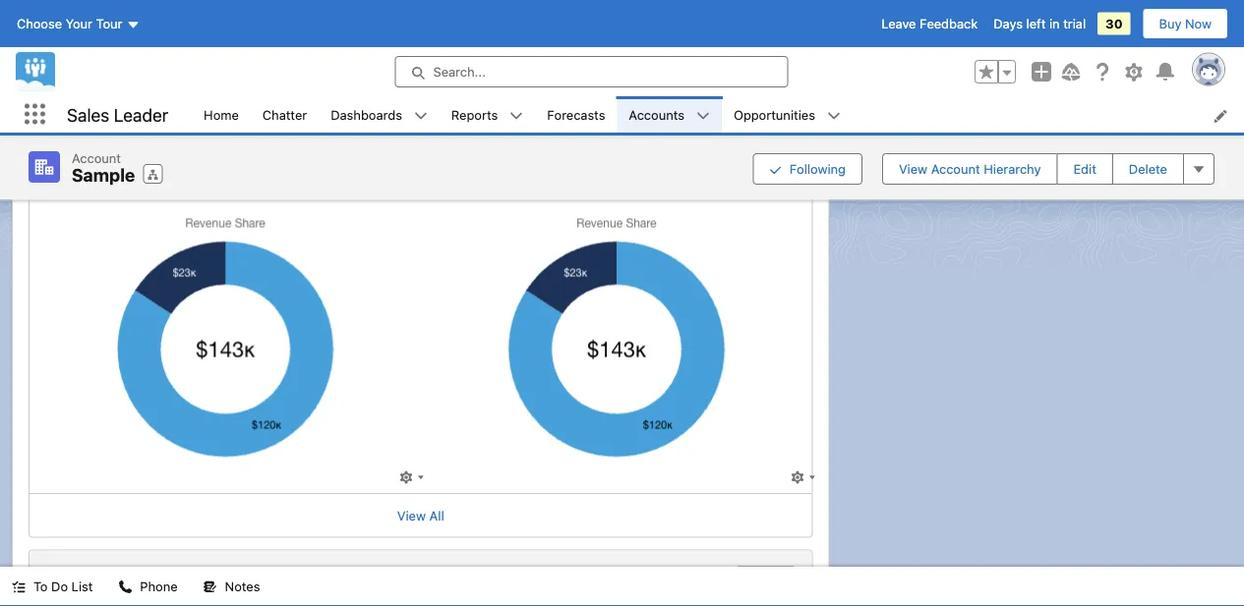 Task type: vqa. For each thing, say whether or not it's contained in the screenshot.
topmost View
yes



Task type: describe. For each thing, give the bounding box(es) containing it.
search... button
[[395, 56, 788, 88]]

campaign for influence by campaign type
[[510, 137, 570, 151]]

delete
[[1129, 162, 1168, 176]]

dashboards link
[[319, 96, 414, 133]]

now
[[1185, 16, 1212, 31]]

influence by campaign type
[[433, 137, 602, 151]]

all inside popup button
[[56, 170, 71, 185]]

to
[[33, 580, 48, 595]]

text default image for notes
[[203, 581, 217, 595]]

notes for notes (2)
[[81, 573, 126, 592]]

1 horizontal spatial all
[[429, 508, 444, 523]]

in
[[1050, 16, 1060, 31]]

text default image for to do list
[[12, 581, 26, 595]]

buy now
[[1159, 16, 1212, 31]]

campaign influence
[[81, 93, 233, 111]]

buy now button
[[1143, 8, 1229, 39]]

30
[[1106, 16, 1123, 31]]

feedback
[[920, 16, 978, 31]]

influence for influence by campaign
[[41, 137, 96, 151]]

dashboards
[[331, 107, 402, 122]]

1 horizontal spatial influence
[[162, 93, 233, 111]]

list containing home
[[192, 96, 1244, 133]]

leader
[[114, 104, 168, 125]]

type
[[573, 137, 602, 151]]

list
[[71, 580, 93, 595]]

view all link
[[397, 508, 444, 523]]

sales
[[67, 104, 109, 125]]

account inside view account hierarchy button
[[931, 162, 980, 176]]

search...
[[433, 64, 486, 79]]

trial
[[1064, 16, 1086, 31]]

phone button
[[107, 568, 189, 607]]

0 horizontal spatial account
[[72, 151, 121, 165]]

all opportunities
[[56, 170, 156, 185]]

accounts link
[[617, 96, 696, 133]]

text default image inside accounts "list item"
[[696, 109, 710, 123]]

dashboards list item
[[319, 96, 440, 133]]

home link
[[192, 96, 251, 133]]

phone
[[140, 580, 178, 595]]

view all
[[397, 508, 444, 523]]

following button
[[753, 153, 863, 185]]

delete button
[[1112, 153, 1184, 185]]

to do list
[[33, 580, 93, 595]]

home
[[204, 107, 239, 122]]

notes for notes
[[225, 580, 260, 595]]



Task type: locate. For each thing, give the bounding box(es) containing it.
hierarchy
[[984, 162, 1041, 176]]

view account hierarchy button
[[882, 153, 1058, 185]]

opportunities list item
[[722, 96, 853, 133]]

(2)
[[130, 573, 152, 592]]

0 vertical spatial view
[[899, 162, 928, 176]]

1 horizontal spatial notes
[[225, 580, 260, 595]]

0 horizontal spatial all
[[56, 170, 71, 185]]

campaign
[[81, 93, 158, 111], [118, 137, 178, 151], [510, 137, 570, 151]]

0 horizontal spatial notes
[[81, 573, 126, 592]]

1 horizontal spatial by
[[491, 137, 506, 151]]

by
[[100, 137, 115, 151], [491, 137, 506, 151]]

opportunities inside popup button
[[74, 170, 156, 185]]

1 horizontal spatial opportunities
[[734, 107, 815, 122]]

group
[[975, 60, 1016, 84]]

text default image left phone
[[118, 581, 132, 595]]

by down sales leader
[[100, 137, 115, 151]]

account left hierarchy
[[931, 162, 980, 176]]

view inside button
[[899, 162, 928, 176]]

text default image
[[827, 109, 841, 123]]

reports
[[451, 107, 498, 122]]

text default image right phone
[[203, 581, 217, 595]]

campaign for influence by campaign
[[118, 137, 178, 151]]

1 horizontal spatial account
[[931, 162, 980, 176]]

opportunities link
[[722, 96, 827, 133]]

1 vertical spatial all
[[429, 508, 444, 523]]

opportunities inside list item
[[734, 107, 815, 122]]

0 horizontal spatial view
[[397, 508, 426, 523]]

list
[[192, 96, 1244, 133]]

text default image inside phone button
[[118, 581, 132, 595]]

do
[[51, 580, 68, 595]]

view account hierarchy
[[899, 162, 1041, 176]]

0 vertical spatial all
[[56, 170, 71, 185]]

view
[[899, 162, 928, 176], [397, 508, 426, 523]]

account
[[72, 151, 121, 165], [931, 162, 980, 176]]

0 horizontal spatial opportunities
[[74, 170, 156, 185]]

accounts
[[629, 107, 685, 122]]

all
[[56, 170, 71, 185], [429, 508, 444, 523]]

reports link
[[440, 96, 510, 133]]

notes (2)
[[81, 573, 152, 592]]

opportunities down influence by campaign on the top of page
[[74, 170, 156, 185]]

sample
[[72, 165, 135, 186]]

text default image for phone
[[118, 581, 132, 595]]

all opportunities button
[[41, 162, 244, 191]]

leave feedback link
[[882, 16, 978, 31]]

days left in trial
[[994, 16, 1086, 31]]

campaign influence link
[[81, 92, 241, 112]]

0 horizontal spatial influence
[[41, 137, 96, 151]]

accounts list item
[[617, 96, 722, 133]]

notes
[[81, 573, 126, 592], [225, 580, 260, 595]]

by down reports list item
[[491, 137, 506, 151]]

opportunities left text default image at the right of the page
[[734, 107, 815, 122]]

influence
[[162, 93, 233, 111], [41, 137, 96, 151], [433, 137, 487, 151]]

influence for influence by campaign type
[[433, 137, 487, 151]]

leave feedback
[[882, 16, 978, 31]]

text default image inside to do list button
[[12, 581, 26, 595]]

by for influence by campaign type
[[491, 137, 506, 151]]

opportunities
[[734, 107, 815, 122], [74, 170, 156, 185]]

text default image inside notes button
[[203, 581, 217, 595]]

by for influence by campaign
[[100, 137, 115, 151]]

forecasts link
[[535, 96, 617, 133]]

leave
[[882, 16, 916, 31]]

following
[[790, 162, 846, 176]]

1 vertical spatial opportunities
[[74, 170, 156, 185]]

2 horizontal spatial influence
[[433, 137, 487, 151]]

0 vertical spatial opportunities
[[734, 107, 815, 122]]

notes right phone
[[225, 580, 260, 595]]

view for view all
[[397, 508, 426, 523]]

forecasts
[[547, 107, 605, 122]]

1 by from the left
[[100, 137, 115, 151]]

left
[[1027, 16, 1046, 31]]

notes inside notes button
[[225, 580, 260, 595]]

edit
[[1074, 162, 1097, 176]]

notes button
[[191, 568, 272, 607]]

edit button
[[1057, 153, 1113, 185]]

notes left (2)
[[81, 573, 126, 592]]

1 horizontal spatial view
[[899, 162, 928, 176]]

reports list item
[[440, 96, 535, 133]]

2 by from the left
[[491, 137, 506, 151]]

text default image
[[696, 109, 710, 123], [12, 581, 26, 595], [118, 581, 132, 595], [203, 581, 217, 595]]

0 horizontal spatial by
[[100, 137, 115, 151]]

text default image right the accounts
[[696, 109, 710, 123]]

influence by campaign
[[41, 137, 178, 151]]

account up all opportunities
[[72, 151, 121, 165]]

chatter
[[263, 107, 307, 122]]

to do list button
[[0, 568, 105, 607]]

sales leader
[[67, 104, 168, 125]]

1 vertical spatial view
[[397, 508, 426, 523]]

buy
[[1159, 16, 1182, 31]]

chatter link
[[251, 96, 319, 133]]

days
[[994, 16, 1023, 31]]

text default image left to
[[12, 581, 26, 595]]

view for view account hierarchy
[[899, 162, 928, 176]]



